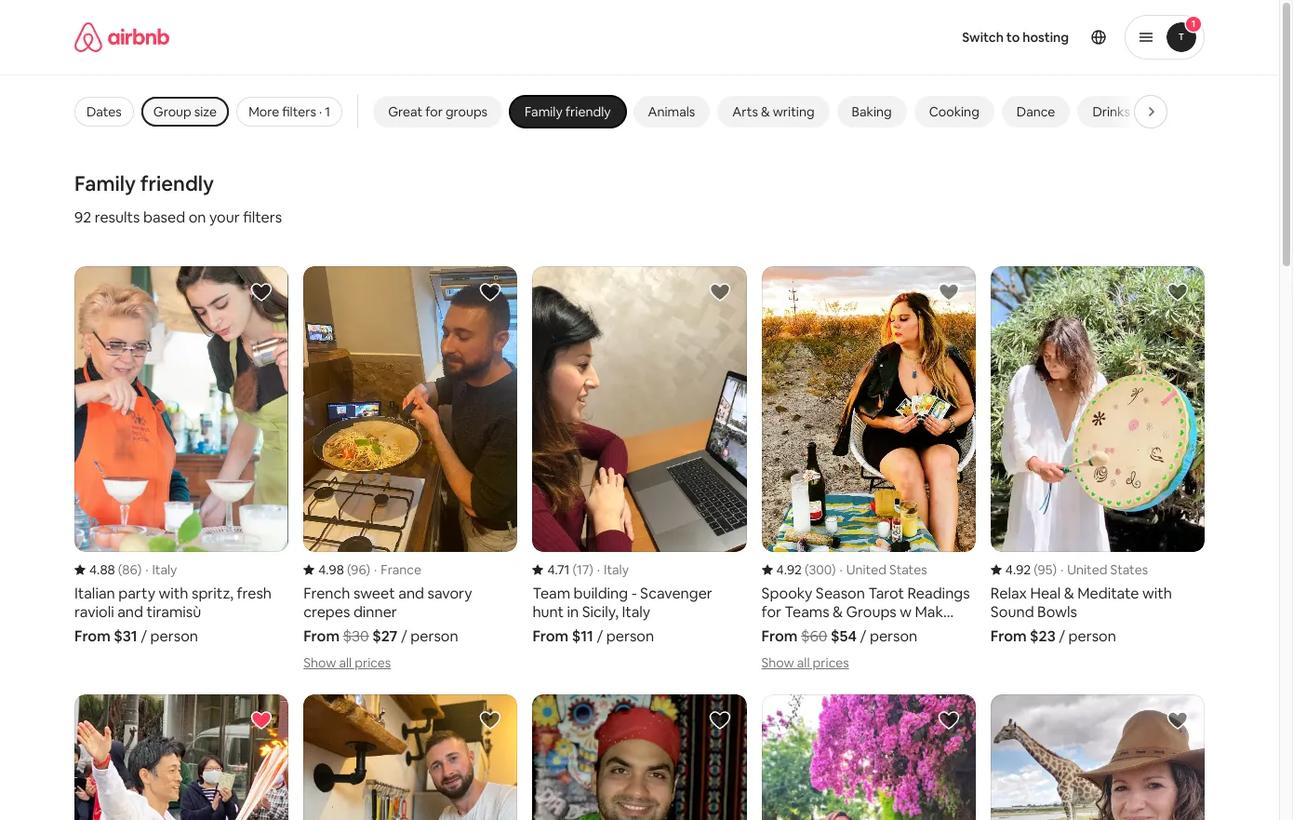Task type: locate. For each thing, give the bounding box(es) containing it.
2 · italy from the left
[[597, 561, 629, 578]]

0 horizontal spatial show
[[304, 654, 336, 671]]

states inside relax heal & meditate with sound bowls group
[[1111, 561, 1149, 578]]

person inside from $60 $54 / person show all prices
[[870, 626, 918, 646]]

4 from from the left
[[762, 626, 798, 646]]

from left '$23'
[[991, 626, 1027, 646]]

show all prices button
[[304, 654, 391, 671], [762, 654, 850, 671]]

( right 4.98
[[347, 561, 351, 578]]

) inside team building - scavenger hunt in sicily, italy group
[[589, 561, 594, 578]]

states right 95
[[1111, 561, 1149, 578]]

drinks element
[[1093, 103, 1131, 120]]

1 horizontal spatial prices
[[813, 654, 850, 671]]

/ inside relax heal & meditate with sound bowls group
[[1059, 626, 1066, 646]]

italy inside team building - scavenger hunt in sicily, italy group
[[604, 561, 629, 578]]

1 4.92 from the left
[[777, 561, 802, 578]]

filters right "your" at the top left
[[243, 208, 282, 227]]

1 horizontal spatial · italy
[[597, 561, 629, 578]]

2 united from the left
[[1068, 561, 1108, 578]]

italy inside italian party with spritz, fresh ravioli and tiramisù group
[[152, 561, 177, 578]]

1 horizontal spatial family
[[525, 103, 563, 120]]

· italy inside italian party with spritz, fresh ravioli and tiramisù group
[[145, 561, 177, 578]]

· italy
[[145, 561, 177, 578], [597, 561, 629, 578]]

1 italy from the left
[[152, 561, 177, 578]]

1 horizontal spatial italy
[[604, 561, 629, 578]]

arts & writing
[[733, 103, 815, 120]]

from for from $31 / person
[[74, 626, 111, 646]]

3 person from the left
[[607, 626, 654, 646]]

from left the $60
[[762, 626, 798, 646]]

from $30 $27 / person show all prices
[[304, 626, 459, 671]]

filters right more
[[282, 103, 316, 120]]

entertainment element
[[1168, 103, 1255, 120]]

person right $31
[[150, 626, 198, 646]]

( inside italian party with spritz, fresh ravioli and tiramisù group
[[118, 561, 122, 578]]

/ right the "$54"
[[861, 626, 867, 646]]

· right 300
[[840, 561, 843, 578]]

save this experience image for from $31 / person
[[251, 281, 273, 303]]

1 from from the left
[[74, 626, 111, 646]]

show all prices button inside "spooky season tarot readings for teams & groups w mak jagger" group
[[762, 654, 850, 671]]

1 ( from the left
[[118, 561, 122, 578]]

prices for $27
[[355, 654, 391, 671]]

person right $27
[[411, 626, 459, 646]]

show inside from $30 $27 / person show all prices
[[304, 654, 336, 671]]

family up results
[[74, 170, 136, 196]]

/ right $27
[[401, 626, 407, 646]]

( for from $23 / person
[[1034, 561, 1038, 578]]

1 horizontal spatial show
[[762, 654, 795, 671]]

0 horizontal spatial all
[[339, 654, 352, 671]]

person inside team building - scavenger hunt in sicily, italy group
[[607, 626, 654, 646]]

1 horizontal spatial show all prices button
[[762, 654, 850, 671]]

2 states from the left
[[1111, 561, 1149, 578]]

1 horizontal spatial 4.92
[[1006, 561, 1031, 578]]

1 ) from the left
[[137, 561, 142, 578]]

/ inside team building - scavenger hunt in sicily, italy group
[[597, 626, 603, 646]]

92 results based on your filters
[[74, 208, 282, 227]]

2 4.92 from the left
[[1006, 561, 1031, 578]]

person
[[150, 626, 198, 646], [411, 626, 459, 646], [607, 626, 654, 646], [870, 626, 918, 646], [1069, 626, 1117, 646]]

( up the $60
[[805, 561, 809, 578]]

3 from from the left
[[533, 626, 569, 646]]

3 ) from the left
[[589, 561, 594, 578]]

all inside from $60 $54 / person show all prices
[[798, 654, 810, 671]]

baking element
[[852, 103, 892, 120]]

4.92 for from
[[777, 561, 802, 578]]

0 horizontal spatial family
[[74, 170, 136, 196]]

prices down $27
[[355, 654, 391, 671]]

2 italy from the left
[[604, 561, 629, 578]]

/ inside from $30 $27 / person show all prices
[[401, 626, 407, 646]]

2 show from the left
[[762, 654, 795, 671]]

/ right $31
[[141, 626, 147, 646]]

( inside team building - scavenger hunt in sicily, italy group
[[573, 561, 577, 578]]

1 horizontal spatial save this experience image
[[480, 709, 502, 732]]

2 / from the left
[[401, 626, 407, 646]]

0 horizontal spatial · italy
[[145, 561, 177, 578]]

rating 4.71 out of 5; 17 reviews image
[[533, 561, 594, 578]]

person inside italian party with spritz, fresh ravioli and tiramisù group
[[150, 626, 198, 646]]

prices down the "$54"
[[813, 654, 850, 671]]

4.92 inside relax heal & meditate with sound bowls group
[[1006, 561, 1031, 578]]

dates
[[87, 103, 122, 120]]

animals button
[[634, 96, 711, 128]]

( right 4.71
[[573, 561, 577, 578]]

family right groups
[[525, 103, 563, 120]]

1 horizontal spatial united
[[1068, 561, 1108, 578]]

2 person from the left
[[411, 626, 459, 646]]

1 inside dropdown button
[[1192, 18, 1196, 30]]

· inside "spooky season tarot readings for teams & groups w mak jagger" group
[[840, 561, 843, 578]]

· italy right 86
[[145, 561, 177, 578]]

2 ) from the left
[[366, 561, 371, 578]]

writing
[[773, 103, 815, 120]]

person inside relax heal & meditate with sound bowls group
[[1069, 626, 1117, 646]]

united right 300
[[847, 561, 887, 578]]

all inside from $30 $27 / person show all prices
[[339, 654, 352, 671]]

0 horizontal spatial united
[[847, 561, 887, 578]]

4 ) from the left
[[832, 561, 836, 578]]

· italy for from $31
[[145, 561, 177, 578]]

from inside from $60 $54 / person show all prices
[[762, 626, 798, 646]]

· right 86
[[145, 561, 148, 578]]

) right 4.71
[[589, 561, 594, 578]]

unsave this experience image
[[251, 709, 273, 732]]

· inside team building - scavenger hunt in sicily, italy group
[[597, 561, 600, 578]]

person for from $11 / person
[[607, 626, 654, 646]]

entertainment button
[[1153, 96, 1270, 128]]

· for 4.88 ( 86 )
[[145, 561, 148, 578]]

french sweet and savory crepes dinner group
[[304, 266, 518, 672]]

from $31 / person
[[74, 626, 198, 646]]

2 from from the left
[[304, 626, 340, 646]]

states
[[890, 561, 928, 578], [1111, 561, 1149, 578]]

rating 4.92 out of 5; 300 reviews image
[[762, 561, 836, 578]]

save this experience image inside french sweet and savory crepes dinner group
[[480, 281, 502, 303]]

· inside italian party with spritz, fresh ravioli and tiramisù group
[[145, 561, 148, 578]]

) up the "$54"
[[832, 561, 836, 578]]

family friendly
[[525, 103, 611, 120], [74, 170, 214, 196]]

0 horizontal spatial states
[[890, 561, 928, 578]]

· united states for from
[[840, 561, 928, 578]]

friendly left the animals element
[[566, 103, 611, 120]]

1 prices from the left
[[355, 654, 391, 671]]

italy right 17
[[604, 561, 629, 578]]

show all prices button down $30
[[304, 654, 391, 671]]

4.92 inside "spooky season tarot readings for teams & groups w mak jagger" group
[[777, 561, 802, 578]]

profile element
[[802, 0, 1205, 74]]

) up from $23 / person
[[1053, 561, 1057, 578]]

1 vertical spatial family friendly
[[74, 170, 214, 196]]

· inside relax heal & meditate with sound bowls group
[[1061, 561, 1064, 578]]

( inside french sweet and savory crepes dinner group
[[347, 561, 351, 578]]

1 horizontal spatial friendly
[[566, 103, 611, 120]]

your
[[209, 208, 240, 227]]

0 vertical spatial 1
[[1192, 18, 1196, 30]]

1 vertical spatial filters
[[243, 208, 282, 227]]

2 all from the left
[[798, 654, 810, 671]]

filters
[[282, 103, 316, 120], [243, 208, 282, 227]]

from $23 / person
[[991, 626, 1117, 646]]

( up '$23'
[[1034, 561, 1038, 578]]

friendly inside family friendly button
[[566, 103, 611, 120]]

person right $11
[[607, 626, 654, 646]]

prices
[[355, 654, 391, 671], [813, 654, 850, 671]]

from for from $30 $27 / person show all prices
[[304, 626, 340, 646]]

$54
[[831, 626, 857, 646]]

)
[[137, 561, 142, 578], [366, 561, 371, 578], [589, 561, 594, 578], [832, 561, 836, 578], [1053, 561, 1057, 578]]

1 · italy from the left
[[145, 561, 177, 578]]

1 person from the left
[[150, 626, 198, 646]]

from left $11
[[533, 626, 569, 646]]

all down the $60
[[798, 654, 810, 671]]

· inside french sweet and savory crepes dinner group
[[374, 561, 377, 578]]

3 ( from the left
[[573, 561, 577, 578]]

1 right more
[[325, 103, 331, 120]]

·
[[319, 103, 322, 120], [145, 561, 148, 578], [374, 561, 377, 578], [597, 561, 600, 578], [840, 561, 843, 578], [1061, 561, 1064, 578]]

0 horizontal spatial italy
[[152, 561, 177, 578]]

1 / from the left
[[141, 626, 147, 646]]

· italy inside team building - scavenger hunt in sicily, italy group
[[597, 561, 629, 578]]

5 person from the left
[[1069, 626, 1117, 646]]

4.92 ( 95 )
[[1006, 561, 1057, 578]]

person right '$23'
[[1069, 626, 1117, 646]]

united inside relax heal & meditate with sound bowls group
[[1068, 561, 1108, 578]]

2 horizontal spatial save this experience image
[[709, 281, 731, 303]]

5 from from the left
[[991, 626, 1027, 646]]

hosting
[[1023, 29, 1070, 46]]

save this experience image
[[251, 281, 273, 303], [709, 281, 731, 303], [480, 709, 502, 732]]

from
[[74, 626, 111, 646], [304, 626, 340, 646], [533, 626, 569, 646], [762, 626, 798, 646], [991, 626, 1027, 646]]

· united states inside "spooky season tarot readings for teams & groups w mak jagger" group
[[840, 561, 928, 578]]

· right 17
[[597, 561, 600, 578]]

person inside from $30 $27 / person show all prices
[[411, 626, 459, 646]]

1 horizontal spatial family friendly
[[525, 103, 611, 120]]

from inside italian party with spritz, fresh ravioli and tiramisù group
[[74, 626, 111, 646]]

5 ) from the left
[[1053, 561, 1057, 578]]

1 show all prices button from the left
[[304, 654, 391, 671]]

great
[[388, 103, 423, 120]]

( right 4.88
[[118, 561, 122, 578]]

( inside relax heal & meditate with sound bowls group
[[1034, 561, 1038, 578]]

baking button
[[837, 96, 907, 128]]

$60
[[801, 626, 828, 646]]

from inside relax heal & meditate with sound bowls group
[[991, 626, 1027, 646]]

show all prices button down the $60
[[762, 654, 850, 671]]

0 vertical spatial family
[[525, 103, 563, 120]]

united
[[847, 561, 887, 578], [1068, 561, 1108, 578]]

) inside relax heal & meditate with sound bowls group
[[1053, 561, 1057, 578]]

1 states from the left
[[890, 561, 928, 578]]

from inside from $30 $27 / person show all prices
[[304, 626, 340, 646]]

1 horizontal spatial · united states
[[1061, 561, 1149, 578]]

switch to hosting
[[963, 29, 1070, 46]]

family friendly inside button
[[525, 103, 611, 120]]

for
[[426, 103, 443, 120]]

1 show from the left
[[304, 654, 336, 671]]

save this experience image inside "spooky season tarot readings for teams & groups w mak jagger" group
[[938, 281, 960, 303]]

entertainment
[[1168, 103, 1255, 120]]

1 all from the left
[[339, 654, 352, 671]]

· italy for from $11
[[597, 561, 629, 578]]

1 up 'entertainment' element
[[1192, 18, 1196, 30]]

from for from $11 / person
[[533, 626, 569, 646]]

from left $31
[[74, 626, 111, 646]]

· united states
[[840, 561, 928, 578], [1061, 561, 1149, 578]]

relax heal & meditate with sound bowls group
[[991, 266, 1205, 646]]

0 vertical spatial family friendly
[[525, 103, 611, 120]]

prices inside from $30 $27 / person show all prices
[[355, 654, 391, 671]]

from $11 / person
[[533, 626, 654, 646]]

family
[[525, 103, 563, 120], [74, 170, 136, 196]]

· right 95
[[1061, 561, 1064, 578]]

4 ( from the left
[[805, 561, 809, 578]]

(
[[118, 561, 122, 578], [347, 561, 351, 578], [573, 561, 577, 578], [805, 561, 809, 578], [1034, 561, 1038, 578]]

states inside "spooky season tarot readings for teams & groups w mak jagger" group
[[890, 561, 928, 578]]

save this experience image
[[480, 281, 502, 303], [938, 281, 960, 303], [1167, 281, 1190, 303], [709, 709, 731, 732], [938, 709, 960, 732], [1167, 709, 1190, 732]]

states right 300
[[890, 561, 928, 578]]

1 vertical spatial friendly
[[140, 170, 214, 196]]

2 show all prices button from the left
[[762, 654, 850, 671]]

show inside from $60 $54 / person show all prices
[[762, 654, 795, 671]]

show for $60
[[762, 654, 795, 671]]

all
[[339, 654, 352, 671], [798, 654, 810, 671]]

) right 4.88
[[137, 561, 142, 578]]

1 horizontal spatial 1
[[1192, 18, 1196, 30]]

1 united from the left
[[847, 561, 887, 578]]

arts & writing element
[[733, 103, 815, 120]]

/ inside italian party with spritz, fresh ravioli and tiramisù group
[[141, 626, 147, 646]]

italy
[[152, 561, 177, 578], [604, 561, 629, 578]]

0 horizontal spatial save this experience image
[[251, 281, 273, 303]]

5 ( from the left
[[1034, 561, 1038, 578]]

· for 4.98 ( 96 )
[[374, 561, 377, 578]]

/
[[141, 626, 147, 646], [401, 626, 407, 646], [597, 626, 603, 646], [861, 626, 867, 646], [1059, 626, 1066, 646]]

0 horizontal spatial show all prices button
[[304, 654, 391, 671]]

4.71
[[548, 561, 570, 578]]

0 horizontal spatial prices
[[355, 654, 391, 671]]

cooking button
[[915, 96, 995, 128]]

· united states right 300
[[840, 561, 928, 578]]

from inside team building - scavenger hunt in sicily, italy group
[[533, 626, 569, 646]]

3 / from the left
[[597, 626, 603, 646]]

0 vertical spatial friendly
[[566, 103, 611, 120]]

1
[[1192, 18, 1196, 30], [325, 103, 331, 120]]

) left · france
[[366, 561, 371, 578]]

united inside "spooky season tarot readings for teams & groups w mak jagger" group
[[847, 561, 887, 578]]

4 / from the left
[[861, 626, 867, 646]]

friendly up 92 results based on your filters
[[140, 170, 214, 196]]

1 vertical spatial 1
[[325, 103, 331, 120]]

· right 96
[[374, 561, 377, 578]]

from left $30
[[304, 626, 340, 646]]

italy for from $31
[[152, 561, 177, 578]]

all for $60
[[798, 654, 810, 671]]

· united states inside relax heal & meditate with sound bowls group
[[1061, 561, 1149, 578]]

1 · united states from the left
[[840, 561, 928, 578]]

/ right '$23'
[[1059, 626, 1066, 646]]

person right the "$54"
[[870, 626, 918, 646]]

4 person from the left
[[870, 626, 918, 646]]

family friendly element
[[525, 103, 611, 120]]

italy right 86
[[152, 561, 177, 578]]

0 horizontal spatial 4.92
[[777, 561, 802, 578]]

) inside french sweet and savory crepes dinner group
[[366, 561, 371, 578]]

friendly
[[566, 103, 611, 120], [140, 170, 214, 196]]

all down $30
[[339, 654, 352, 671]]

5 / from the left
[[1059, 626, 1066, 646]]

0 horizontal spatial 1
[[325, 103, 331, 120]]

rating 4.88 out of 5; 86 reviews image
[[74, 561, 142, 578]]

united right 95
[[1068, 561, 1108, 578]]

) inside italian party with spritz, fresh ravioli and tiramisù group
[[137, 561, 142, 578]]

/ right $11
[[597, 626, 603, 646]]

1 horizontal spatial all
[[798, 654, 810, 671]]

show all prices button inside french sweet and savory crepes dinner group
[[304, 654, 391, 671]]

2 · united states from the left
[[1061, 561, 1149, 578]]

from $60 $54 / person show all prices
[[762, 626, 918, 671]]

· italy right 17
[[597, 561, 629, 578]]

$23
[[1030, 626, 1056, 646]]

show
[[304, 654, 336, 671], [762, 654, 795, 671]]

prices inside from $60 $54 / person show all prices
[[813, 654, 850, 671]]

4.92
[[777, 561, 802, 578], [1006, 561, 1031, 578]]

2 prices from the left
[[813, 654, 850, 671]]

0 horizontal spatial · united states
[[840, 561, 928, 578]]

· united states right 95
[[1061, 561, 1149, 578]]

4.92 left 95
[[1006, 561, 1031, 578]]

300
[[809, 561, 832, 578]]

to
[[1007, 29, 1020, 46]]

$27
[[372, 626, 398, 646]]

( for from $31 / person
[[118, 561, 122, 578]]

1 horizontal spatial states
[[1111, 561, 1149, 578]]

2 ( from the left
[[347, 561, 351, 578]]

$31
[[114, 626, 138, 646]]

4.92 left 300
[[777, 561, 802, 578]]



Task type: describe. For each thing, give the bounding box(es) containing it.
italy for from $11
[[604, 561, 629, 578]]

4.71 ( 17 )
[[548, 561, 594, 578]]

arts
[[733, 103, 759, 120]]

· for 4.92 ( 95 )
[[1061, 561, 1064, 578]]

animals
[[648, 103, 696, 120]]

united for from
[[847, 561, 887, 578]]

dance
[[1017, 103, 1056, 120]]

$30
[[343, 626, 369, 646]]

) inside "spooky season tarot readings for teams & groups w mak jagger" group
[[832, 561, 836, 578]]

96
[[351, 561, 366, 578]]

from for from $60 $54 / person show all prices
[[762, 626, 798, 646]]

1 button
[[1125, 15, 1205, 60]]

arts & writing button
[[718, 96, 830, 128]]

4.98
[[319, 561, 344, 578]]

) for from $11 / person
[[589, 561, 594, 578]]

team building - scavenger hunt in sicily, italy group
[[533, 266, 747, 646]]

cooking element
[[930, 103, 980, 120]]

dates button
[[74, 97, 134, 127]]

17
[[577, 561, 589, 578]]

· for 4.71 ( 17 )
[[597, 561, 600, 578]]

0 horizontal spatial family friendly
[[74, 170, 214, 196]]

person for from $31 / person
[[150, 626, 198, 646]]

&
[[761, 103, 770, 120]]

· for 4.92 ( 300 )
[[840, 561, 843, 578]]

save this experience image for from $11 / person
[[709, 281, 731, 303]]

italian party with spritz, fresh ravioli and tiramisù group
[[74, 266, 289, 646]]

86
[[122, 561, 137, 578]]

/ inside from $60 $54 / person show all prices
[[861, 626, 867, 646]]

states for from
[[890, 561, 928, 578]]

great for groups button
[[373, 96, 503, 128]]

based
[[143, 208, 185, 227]]

show all prices button for $30
[[304, 654, 391, 671]]

great for groups element
[[388, 103, 488, 120]]

more
[[249, 103, 279, 120]]

dance button
[[1002, 96, 1071, 128]]

from for from $23 / person
[[991, 626, 1027, 646]]

92
[[74, 208, 91, 227]]

· united states for from $23
[[1061, 561, 1149, 578]]

switch to hosting link
[[952, 18, 1081, 57]]

spooky season tarot readings for teams & groups w mak jagger group
[[762, 266, 976, 672]]

prices for $54
[[813, 654, 850, 671]]

1 vertical spatial family
[[74, 170, 136, 196]]

· right more
[[319, 103, 322, 120]]

( for from $11 / person
[[573, 561, 577, 578]]

4.98 ( 96 )
[[319, 561, 371, 578]]

cooking
[[930, 103, 980, 120]]

/ for from $11
[[597, 626, 603, 646]]

drinks button
[[1078, 96, 1146, 128]]

on
[[189, 208, 206, 227]]

united for from $23
[[1068, 561, 1108, 578]]

/ for from $31
[[141, 626, 147, 646]]

rating 4.98 out of 5; 96 reviews image
[[304, 561, 371, 578]]

/ for from $23
[[1059, 626, 1066, 646]]

dance element
[[1017, 103, 1056, 120]]

show for $30
[[304, 654, 336, 671]]

· france
[[374, 561, 422, 578]]

4.92 ( 300 )
[[777, 561, 836, 578]]

family friendly button
[[510, 96, 626, 128]]

) for from $31 / person
[[137, 561, 142, 578]]

great for groups
[[388, 103, 488, 120]]

all for $30
[[339, 654, 352, 671]]

switch
[[963, 29, 1004, 46]]

4.92 for from $23
[[1006, 561, 1031, 578]]

more filters · 1
[[249, 103, 331, 120]]

4.88 ( 86 )
[[89, 561, 142, 578]]

save this experience image inside relax heal & meditate with sound bowls group
[[1167, 281, 1190, 303]]

results
[[95, 208, 140, 227]]

france
[[381, 561, 422, 578]]

$11
[[572, 626, 594, 646]]

groups
[[446, 103, 488, 120]]

4.88
[[89, 561, 115, 578]]

95
[[1038, 561, 1053, 578]]

family inside button
[[525, 103, 563, 120]]

show all prices button for $60
[[762, 654, 850, 671]]

rating 4.92 out of 5; 95 reviews image
[[991, 561, 1057, 578]]

baking
[[852, 103, 892, 120]]

0 vertical spatial filters
[[282, 103, 316, 120]]

animals element
[[648, 103, 696, 120]]

drinks
[[1093, 103, 1131, 120]]

person for from $23 / person
[[1069, 626, 1117, 646]]

states for from $23
[[1111, 561, 1149, 578]]

0 horizontal spatial friendly
[[140, 170, 214, 196]]

( inside "spooky season tarot readings for teams & groups w mak jagger" group
[[805, 561, 809, 578]]

) for from $23 / person
[[1053, 561, 1057, 578]]



Task type: vqa. For each thing, say whether or not it's contained in the screenshot.
GIFT on the bottom right of the page
no



